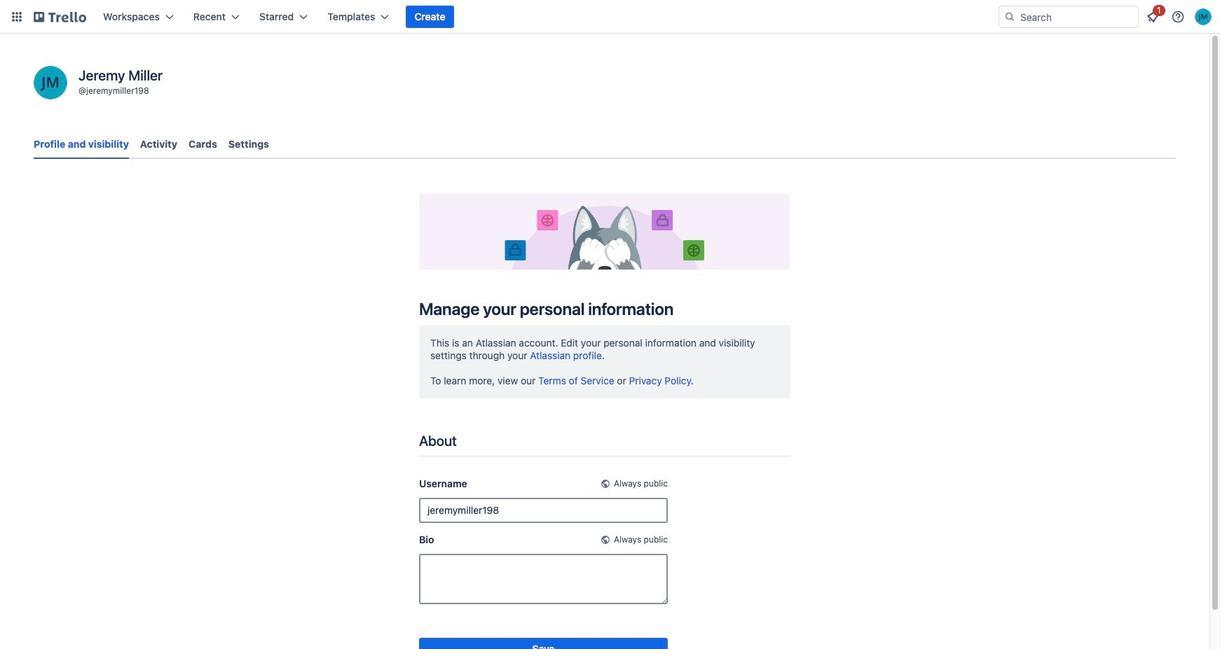 Task type: locate. For each thing, give the bounding box(es) containing it.
search image
[[1005, 11, 1016, 22]]

1 notification image
[[1145, 8, 1162, 25]]

Search field
[[1016, 7, 1139, 27]]

None text field
[[419, 554, 668, 605]]

primary element
[[0, 0, 1221, 34]]

jeremy miller (jeremymiller198) image
[[34, 66, 67, 100]]

None text field
[[419, 498, 668, 524]]



Task type: vqa. For each thing, say whether or not it's contained in the screenshot.
ADD A CARD Button corresponding to Create from template… icon
no



Task type: describe. For each thing, give the bounding box(es) containing it.
open information menu image
[[1172, 10, 1186, 24]]

jeremy miller (jeremymiller198) image
[[1195, 8, 1212, 25]]

back to home image
[[34, 6, 86, 28]]



